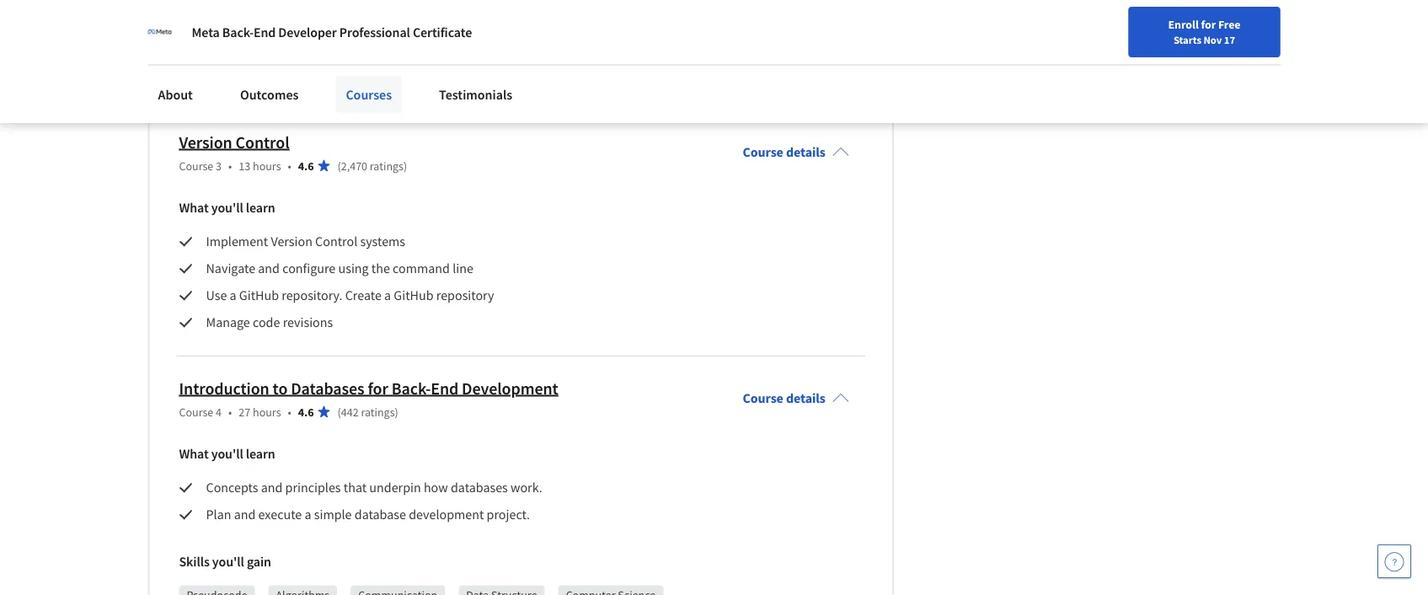 Task type: describe. For each thing, give the bounding box(es) containing it.
( for control
[[338, 158, 341, 174]]

course 4 • 27 hours •
[[179, 405, 291, 420]]

course details for introduction to databases for back-end development
[[743, 390, 826, 407]]

enroll
[[1169, 17, 1199, 32]]

introduction
[[179, 378, 269, 399]]

13
[[239, 158, 251, 174]]

version control link
[[179, 132, 290, 153]]

about
[[158, 86, 193, 103]]

configure
[[283, 260, 336, 277]]

meta back-end developer professional certificate
[[192, 24, 472, 40]]

how
[[424, 480, 448, 496]]

nov
[[1204, 33, 1223, 46]]

1 horizontal spatial a
[[305, 507, 312, 523]]

(unix
[[388, 70, 414, 85]]

2 gain from the top
[[247, 554, 271, 571]]

what you'll learn for concepts
[[179, 446, 275, 463]]

1 vertical spatial and
[[261, 480, 283, 496]]

starts
[[1174, 33, 1202, 46]]

create
[[345, 287, 382, 304]]

navigate
[[206, 260, 255, 277]]

3
[[216, 158, 222, 174]]

project.
[[487, 507, 530, 523]]

execute
[[258, 507, 302, 523]]

( 442 ratings )
[[338, 405, 399, 420]]

and for and
[[234, 507, 256, 523]]

courses link
[[336, 76, 402, 113]]

hours for control
[[253, 158, 281, 174]]

version control
[[179, 132, 290, 153]]

work.
[[511, 480, 543, 496]]

• right 13
[[288, 158, 291, 174]]

you'll up implement at left
[[211, 200, 243, 217]]

for inside the enroll for free starts nov 17
[[1202, 17, 1216, 32]]

2 skills you'll gain from the top
[[179, 554, 271, 571]]

english button
[[1075, 0, 1177, 55]]

simple
[[314, 507, 352, 523]]

repository
[[436, 287, 494, 304]]

manage code revisions
[[206, 314, 333, 331]]

meta
[[192, 24, 220, 40]]

you'll up outcomes
[[212, 36, 244, 53]]

2 horizontal spatial a
[[384, 287, 391, 304]]

command
[[393, 260, 450, 277]]

1 horizontal spatial back-
[[392, 378, 431, 399]]

( for to
[[338, 405, 341, 420]]

• down databases at bottom left
[[288, 405, 291, 420]]

4
[[216, 405, 222, 420]]

repository.
[[282, 287, 343, 304]]

4.6 for to
[[298, 405, 314, 420]]

free
[[1219, 17, 1241, 32]]

use a github repository. create a github repository
[[206, 287, 494, 304]]

revisions
[[283, 314, 333, 331]]

2,470
[[341, 158, 368, 174]]

1 github from the left
[[239, 287, 279, 304]]

what you'll learn for implement
[[179, 200, 275, 217]]

( 2,470 ratings )
[[338, 158, 407, 174]]

) for control
[[404, 158, 407, 174]]

line
[[453, 260, 474, 277]]

meta image
[[148, 20, 172, 44]]

manage
[[206, 314, 250, 331]]

• right 3
[[228, 158, 232, 174]]

concepts
[[206, 480, 258, 496]]

course details button for version control
[[730, 120, 863, 185]]

databases
[[451, 480, 508, 496]]

) for to
[[395, 405, 399, 420]]

certificate
[[413, 24, 472, 40]]

27
[[239, 405, 251, 420]]

implement
[[206, 233, 268, 250]]

1 skills you'll gain from the top
[[179, 36, 271, 53]]

databases
[[291, 378, 365, 399]]



Task type: vqa. For each thing, say whether or not it's contained in the screenshot.
across to the right
no



Task type: locate. For each thing, give the bounding box(es) containing it.
1 course details button from the top
[[730, 120, 863, 185]]

testimonials link
[[429, 76, 523, 113]]

course details button for introduction to databases for back-end development
[[730, 367, 863, 431]]

2 course details from the top
[[743, 390, 826, 407]]

•
[[228, 158, 232, 174], [288, 158, 291, 174], [228, 405, 232, 420], [288, 405, 291, 420]]

what for concepts and principles that underpin how databases work.
[[179, 446, 209, 463]]

0 vertical spatial gain
[[247, 36, 271, 53]]

skills right the meta image
[[179, 36, 210, 53]]

442
[[341, 405, 359, 420]]

ratings right 2,470
[[370, 158, 404, 174]]

gain
[[247, 36, 271, 53], [247, 554, 271, 571]]

0 vertical spatial version
[[179, 132, 232, 153]]

using
[[338, 260, 369, 277]]

help center image
[[1385, 551, 1405, 572]]

hours right 27 in the left of the page
[[253, 405, 281, 420]]

to
[[273, 378, 288, 399]]

developer
[[278, 24, 337, 40]]

1 horizontal spatial version
[[271, 233, 313, 250]]

version up 3
[[179, 132, 232, 153]]

end left developer
[[254, 24, 276, 40]]

1 horizontal spatial github
[[394, 287, 434, 304]]

0 vertical spatial end
[[254, 24, 276, 40]]

enroll for free starts nov 17
[[1169, 17, 1241, 46]]

1 vertical spatial control
[[315, 233, 358, 250]]

) right 2,470
[[404, 158, 407, 174]]

and for version
[[258, 260, 280, 277]]

end left development at the bottom left of the page
[[431, 378, 459, 399]]

1 vertical spatial )
[[395, 405, 399, 420]]

what up implement at left
[[179, 200, 209, 217]]

learn for concepts
[[246, 446, 275, 463]]

ratings down the introduction to databases for back-end development link at the bottom
[[361, 405, 395, 420]]

4.6
[[298, 158, 314, 174], [298, 405, 314, 420]]

0 horizontal spatial end
[[254, 24, 276, 40]]

2 what from the top
[[179, 446, 209, 463]]

0 vertical spatial details
[[786, 144, 826, 161]]

4.6 down databases at bottom left
[[298, 405, 314, 420]]

0 vertical spatial course details
[[743, 144, 826, 161]]

you'll
[[212, 36, 244, 53], [211, 200, 243, 217], [211, 446, 243, 463], [212, 554, 244, 571]]

a left simple
[[305, 507, 312, 523]]

hours for to
[[253, 405, 281, 420]]

control
[[236, 132, 290, 153], [315, 233, 358, 250]]

0 vertical spatial skills you'll gain
[[179, 36, 271, 53]]

1 vertical spatial 4.6
[[298, 405, 314, 420]]

1 vertical spatial gain
[[247, 554, 271, 571]]

2 details from the top
[[786, 390, 826, 407]]

1 ( from the top
[[338, 158, 341, 174]]

and right navigate
[[258, 260, 280, 277]]

for up nov
[[1202, 17, 1216, 32]]

1 skills from the top
[[179, 36, 210, 53]]

details for introduction to databases for back-end development
[[786, 390, 826, 407]]

1 vertical spatial version
[[271, 233, 313, 250]]

use
[[206, 287, 227, 304]]

ratings for control
[[370, 158, 404, 174]]

skills you'll gain up outcomes
[[179, 36, 271, 53]]

shell)
[[416, 70, 444, 85]]

course details button
[[730, 120, 863, 185], [730, 367, 863, 431]]

details
[[786, 144, 826, 161], [786, 390, 826, 407]]

hours
[[253, 158, 281, 174], [253, 405, 281, 420]]

1 vertical spatial skills
[[179, 554, 210, 571]]

( down courses "link"
[[338, 158, 341, 174]]

1 vertical spatial skills you'll gain
[[179, 554, 271, 571]]

a right create
[[384, 287, 391, 304]]

1 vertical spatial back-
[[392, 378, 431, 399]]

what
[[179, 200, 209, 217], [179, 446, 209, 463]]

end
[[254, 24, 276, 40], [431, 378, 459, 399]]

0 horizontal spatial control
[[236, 132, 290, 153]]

what up concepts
[[179, 446, 209, 463]]

github
[[239, 287, 279, 304], [394, 287, 434, 304]]

hours right 13
[[253, 158, 281, 174]]

learn up implement at left
[[246, 200, 275, 217]]

that
[[344, 480, 367, 496]]

development
[[409, 507, 484, 523]]

outcomes
[[240, 86, 299, 103]]

4.6 for control
[[298, 158, 314, 174]]

0 vertical spatial skills
[[179, 36, 210, 53]]

professional
[[340, 24, 410, 40]]

2 course details button from the top
[[730, 367, 863, 431]]

2 learn from the top
[[246, 446, 275, 463]]

0 vertical spatial learn
[[246, 200, 275, 217]]

0 vertical spatial 4.6
[[298, 158, 314, 174]]

a
[[230, 287, 237, 304], [384, 287, 391, 304], [305, 507, 312, 523]]

development
[[462, 378, 559, 399]]

skills down plan
[[179, 554, 210, 571]]

outcomes link
[[230, 76, 309, 113]]

0 vertical spatial for
[[1202, 17, 1216, 32]]

course 3 • 13 hours •
[[179, 158, 291, 174]]

about link
[[148, 76, 203, 113]]

1 vertical spatial course details button
[[730, 367, 863, 431]]

2 ( from the top
[[338, 405, 341, 420]]

github down command
[[394, 287, 434, 304]]

1 vertical spatial hours
[[253, 405, 281, 420]]

1 vertical spatial what
[[179, 446, 209, 463]]

gain left developer
[[247, 36, 271, 53]]

4.6 left 2,470
[[298, 158, 314, 174]]

None search field
[[240, 11, 645, 44]]

the
[[372, 260, 390, 277]]

skills you'll gain down plan
[[179, 554, 271, 571]]

you'll down plan
[[212, 554, 244, 571]]

gain down the "execute"
[[247, 554, 271, 571]]

learn for implement
[[246, 200, 275, 217]]

ratings for to
[[361, 405, 395, 420]]

2 skills from the top
[[179, 554, 210, 571]]

learn
[[246, 200, 275, 217], [246, 446, 275, 463]]

0 vertical spatial what
[[179, 200, 209, 217]]

principles
[[285, 480, 341, 496]]

skills you'll gain
[[179, 36, 271, 53], [179, 554, 271, 571]]

learn up concepts
[[246, 446, 275, 463]]

plan and execute a simple database development project.
[[206, 507, 530, 523]]

0 vertical spatial and
[[258, 260, 280, 277]]

0 vertical spatial back-
[[222, 24, 254, 40]]

what you'll learn up concepts
[[179, 446, 275, 463]]

concepts and principles that underpin how databases work.
[[206, 480, 543, 496]]

1 vertical spatial learn
[[246, 446, 275, 463]]

0 vertical spatial what you'll learn
[[179, 200, 275, 217]]

for
[[1202, 17, 1216, 32], [368, 378, 388, 399]]

ratings
[[370, 158, 404, 174], [361, 405, 395, 420]]

17
[[1225, 33, 1236, 46]]

control up the navigate and configure using the command line at the left of page
[[315, 233, 358, 250]]

code
[[253, 314, 280, 331]]

what you'll learn
[[179, 200, 275, 217], [179, 446, 275, 463]]

underpin
[[369, 480, 421, 496]]

systems
[[360, 233, 406, 250]]

0 horizontal spatial back-
[[222, 24, 254, 40]]

1 what from the top
[[179, 200, 209, 217]]

1 vertical spatial for
[[368, 378, 388, 399]]

( down databases at bottom left
[[338, 405, 341, 420]]

details for version control
[[786, 144, 826, 161]]

2 what you'll learn from the top
[[179, 446, 275, 463]]

and right plan
[[234, 507, 256, 523]]

1 course details from the top
[[743, 144, 826, 161]]

1 horizontal spatial control
[[315, 233, 358, 250]]

2 github from the left
[[394, 287, 434, 304]]

introduction to databases for back-end development link
[[179, 378, 559, 399]]

1 gain from the top
[[247, 36, 271, 53]]

0 vertical spatial )
[[404, 158, 407, 174]]

0 vertical spatial control
[[236, 132, 290, 153]]

control up 13
[[236, 132, 290, 153]]

and up the "execute"
[[261, 480, 283, 496]]

1 vertical spatial what you'll learn
[[179, 446, 275, 463]]

for up the '( 442 ratings )'
[[368, 378, 388, 399]]

0 horizontal spatial for
[[368, 378, 388, 399]]

1 horizontal spatial for
[[1202, 17, 1216, 32]]

course details for version control
[[743, 144, 826, 161]]

what you'll learn up implement at left
[[179, 200, 275, 217]]

implement version control systems
[[206, 233, 408, 250]]

introduction to databases for back-end development
[[179, 378, 559, 399]]

1 vertical spatial course details
[[743, 390, 826, 407]]

testimonials
[[439, 86, 513, 103]]

courses
[[346, 86, 392, 103]]

english
[[1105, 19, 1146, 36]]

1 details from the top
[[786, 144, 826, 161]]

and
[[258, 260, 280, 277], [261, 480, 283, 496], [234, 507, 256, 523]]

0 horizontal spatial a
[[230, 287, 237, 304]]

(
[[338, 158, 341, 174], [338, 405, 341, 420]]

2 vertical spatial and
[[234, 507, 256, 523]]

) down the introduction to databases for back-end development link at the bottom
[[395, 405, 399, 420]]

0 vertical spatial (
[[338, 158, 341, 174]]

1 vertical spatial (
[[338, 405, 341, 420]]

github up code
[[239, 287, 279, 304]]

1 horizontal spatial end
[[431, 378, 459, 399]]

back- up the '( 442 ratings )'
[[392, 378, 431, 399]]

0 vertical spatial course details button
[[730, 120, 863, 185]]

1 vertical spatial details
[[786, 390, 826, 407]]

you'll up concepts
[[211, 446, 243, 463]]

1 what you'll learn from the top
[[179, 200, 275, 217]]

back- right meta
[[222, 24, 254, 40]]

back-
[[222, 24, 254, 40], [392, 378, 431, 399]]

1 hours from the top
[[253, 158, 281, 174]]

version
[[179, 132, 232, 153], [271, 233, 313, 250]]

0 vertical spatial ratings
[[370, 158, 404, 174]]

1 learn from the top
[[246, 200, 275, 217]]

1 vertical spatial end
[[431, 378, 459, 399]]

navigate and configure using the command line
[[206, 260, 476, 277]]

version up configure
[[271, 233, 313, 250]]

course details
[[743, 144, 826, 161], [743, 390, 826, 407]]

plan
[[206, 507, 231, 523]]

2 hours from the top
[[253, 405, 281, 420]]

0 vertical spatial hours
[[253, 158, 281, 174]]

skills
[[179, 36, 210, 53], [179, 554, 210, 571]]

0 horizontal spatial version
[[179, 132, 232, 153]]

show notifications image
[[1201, 21, 1221, 41]]

1 vertical spatial ratings
[[361, 405, 395, 420]]

what for implement version control systems
[[179, 200, 209, 217]]

database
[[355, 507, 406, 523]]

bash
[[361, 70, 386, 85]]

)
[[404, 158, 407, 174], [395, 405, 399, 420]]

course
[[743, 144, 784, 161], [179, 158, 214, 174], [743, 390, 784, 407], [179, 405, 214, 420]]

1 4.6 from the top
[[298, 158, 314, 174]]

a right use at the left of the page
[[230, 287, 237, 304]]

• right 4
[[228, 405, 232, 420]]

2 4.6 from the top
[[298, 405, 314, 420]]

0 horizontal spatial github
[[239, 287, 279, 304]]

0 horizontal spatial )
[[395, 405, 399, 420]]

bash (unix shell)
[[361, 70, 444, 85]]

1 horizontal spatial )
[[404, 158, 407, 174]]



